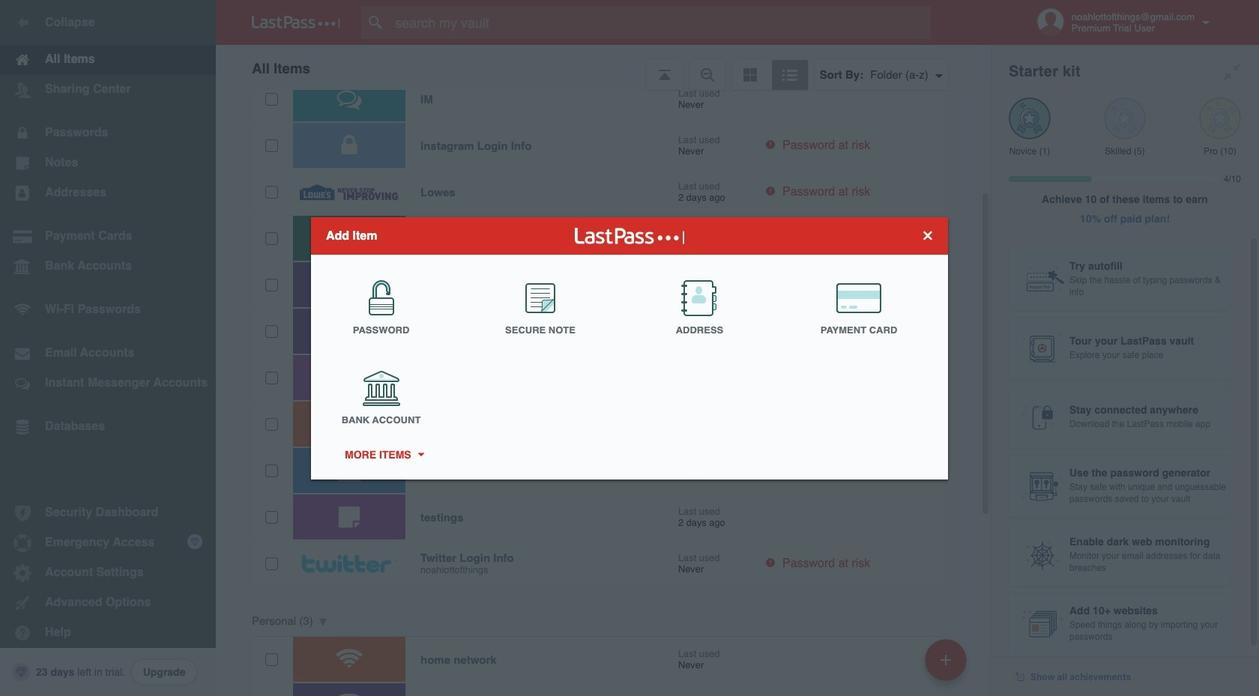 Task type: locate. For each thing, give the bounding box(es) containing it.
dialog
[[311, 217, 948, 479]]

new item image
[[941, 655, 951, 665]]

vault options navigation
[[216, 45, 991, 90]]

search my vault text field
[[361, 6, 960, 39]]

lastpass image
[[252, 16, 340, 29]]



Task type: describe. For each thing, give the bounding box(es) containing it.
main navigation navigation
[[0, 0, 216, 696]]

new item navigation
[[920, 635, 976, 696]]

Search search field
[[361, 6, 960, 39]]

caret right image
[[415, 453, 426, 457]]



